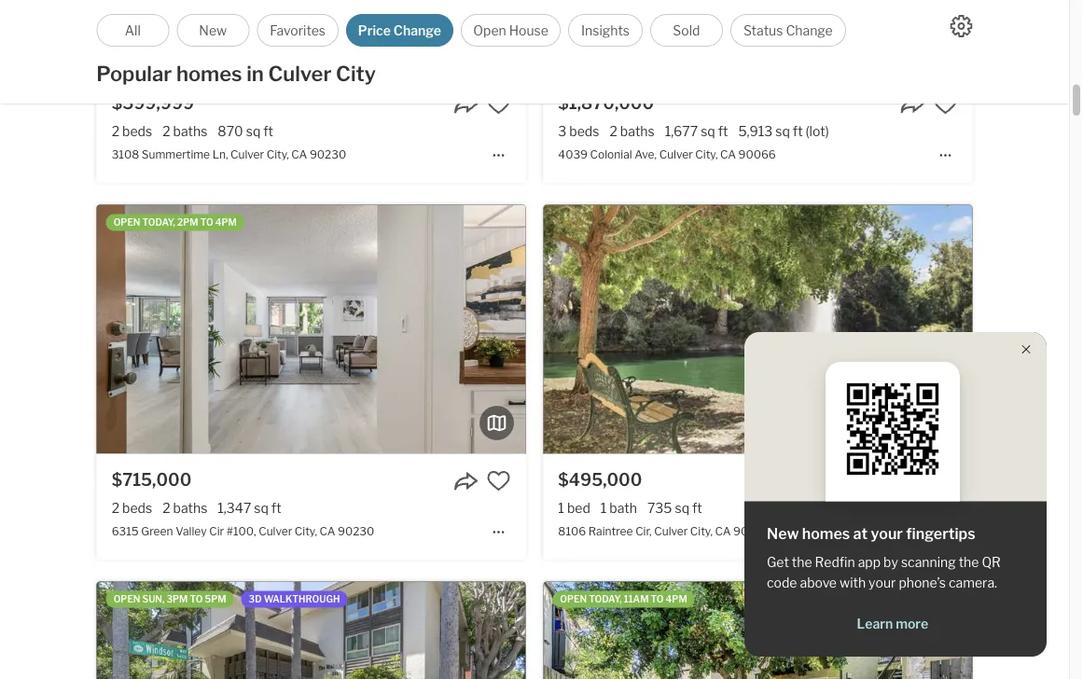 Task type: vqa. For each thing, say whether or not it's contained in the screenshot.
"at"
yes



Task type: locate. For each thing, give the bounding box(es) containing it.
ft right 735
[[693, 501, 703, 516]]

open left 2pm
[[114, 217, 140, 228]]

1 horizontal spatial the
[[959, 555, 979, 571]]

to for 3pm
[[190, 594, 203, 605]]

beds right 3
[[570, 124, 600, 140]]

0 horizontal spatial new
[[199, 22, 227, 38]]

0 horizontal spatial 4pm
[[215, 217, 237, 228]]

learn more link
[[767, 615, 1019, 633]]

today,
[[142, 217, 175, 228], [589, 594, 622, 605]]

culver down "1,677"
[[660, 148, 693, 161]]

sun,
[[142, 594, 165, 605]]

1 horizontal spatial favorite button checkbox
[[934, 469, 958, 493]]

favorite button image
[[487, 92, 511, 116], [934, 92, 958, 116], [934, 469, 958, 493]]

1 horizontal spatial 1
[[601, 501, 607, 516]]

4039 colonial ave, culver city, ca 90066
[[558, 148, 776, 161]]

bed
[[567, 501, 591, 516]]

1 vertical spatial homes
[[802, 525, 850, 543]]

1 vertical spatial your
[[869, 575, 896, 591]]

city, down the 1,677 sq ft
[[696, 148, 718, 161]]

sq right the 870
[[246, 124, 261, 140]]

1 left bath
[[601, 501, 607, 516]]

2 change from the left
[[786, 22, 833, 38]]

code
[[767, 575, 797, 591]]

0 horizontal spatial favorite button checkbox
[[487, 469, 511, 493]]

Price Change radio
[[346, 14, 454, 47]]

2 the from the left
[[959, 555, 979, 571]]

favorite button image for $599,999
[[487, 92, 511, 116]]

0 vertical spatial today,
[[142, 217, 175, 228]]

homes for in
[[176, 61, 242, 86]]

beds for $599,999
[[122, 124, 152, 140]]

$715,000
[[112, 470, 192, 490]]

2
[[112, 124, 120, 140], [163, 124, 170, 140], [610, 124, 618, 140], [112, 501, 120, 516], [163, 501, 170, 516]]

favorite button image
[[487, 469, 511, 493]]

2 baths
[[163, 124, 208, 140], [610, 124, 655, 140], [163, 501, 208, 516]]

to right 3pm
[[190, 594, 203, 605]]

2 beds for $715,000
[[112, 501, 152, 516]]

sq right 1,347
[[254, 501, 269, 516]]

735
[[648, 501, 672, 516]]

new for new
[[199, 22, 227, 38]]

2 favorite button checkbox from the left
[[934, 469, 958, 493]]

0 horizontal spatial 1
[[558, 501, 565, 516]]

Favorites radio
[[257, 14, 339, 47]]

baths for $1,870,000
[[620, 124, 655, 140]]

sq for $495,000
[[675, 501, 690, 516]]

Insights radio
[[569, 14, 643, 47]]

culver
[[268, 61, 332, 86], [231, 148, 264, 161], [660, 148, 693, 161], [259, 525, 292, 538], [654, 525, 688, 538]]

4pm
[[215, 217, 237, 228], [666, 594, 688, 605]]

0 horizontal spatial change
[[394, 22, 441, 38]]

3d
[[249, 594, 262, 605]]

4pm for open today, 2pm to 4pm
[[215, 217, 237, 228]]

your right the at at bottom
[[871, 525, 903, 543]]

0 horizontal spatial today,
[[142, 217, 175, 228]]

1 horizontal spatial favorite button checkbox
[[934, 92, 958, 116]]

the right get
[[792, 555, 812, 571]]

1 horizontal spatial homes
[[802, 525, 850, 543]]

5,913 sq ft (lot)
[[739, 124, 829, 140]]

beds for $1,870,000
[[570, 124, 600, 140]]

city, down 735 sq ft
[[690, 525, 713, 538]]

new inside new "option"
[[199, 22, 227, 38]]

popular homes in culver city
[[96, 61, 376, 86]]

camera.
[[949, 575, 998, 591]]

735 sq ft
[[648, 501, 703, 516]]

2 beds up 6315
[[112, 501, 152, 516]]

ft left 5,913
[[718, 124, 728, 140]]

open house
[[473, 22, 549, 38]]

$1,870,000
[[558, 93, 654, 113]]

4pm right 2pm
[[215, 217, 237, 228]]

ca
[[292, 148, 307, 161], [720, 148, 736, 161], [320, 525, 335, 538], [715, 525, 731, 538]]

cir,
[[636, 525, 652, 538]]

baths up valley
[[173, 501, 208, 516]]

open left 11am
[[560, 594, 587, 605]]

1,677
[[665, 124, 698, 140]]

90230 for $599,999
[[310, 148, 346, 161]]

at
[[854, 525, 868, 543]]

option group
[[96, 14, 846, 47]]

1
[[558, 501, 565, 516], [601, 501, 607, 516]]

above
[[800, 575, 837, 591]]

1 vertical spatial 4pm
[[666, 594, 688, 605]]

get
[[767, 555, 789, 571]]

ca for $599,999
[[292, 148, 307, 161]]

new
[[199, 22, 227, 38], [767, 525, 799, 543]]

1 vertical spatial today,
[[589, 594, 622, 605]]

5pm
[[205, 594, 226, 605]]

house
[[509, 22, 549, 38]]

culver down 735 sq ft
[[654, 525, 688, 538]]

scanning
[[901, 555, 956, 571]]

to right 2pm
[[200, 217, 213, 228]]

beds up 3108
[[122, 124, 152, 140]]

photo of 6315 green valley cir #100, culver city, ca 90230 image
[[97, 205, 526, 454]]

open for open today, 2pm to 4pm
[[114, 217, 140, 228]]

status
[[744, 22, 783, 38]]

0 horizontal spatial favorite button checkbox
[[487, 92, 511, 116]]

ft right the 870
[[263, 124, 273, 140]]

2 favorite button checkbox from the left
[[934, 92, 958, 116]]

1 2 beds from the top
[[112, 124, 152, 140]]

favorite button checkbox
[[487, 92, 511, 116], [934, 92, 958, 116]]

90230 down city
[[310, 148, 346, 161]]

2 baths for $715,000
[[163, 501, 208, 516]]

open
[[114, 217, 140, 228], [114, 594, 140, 605], [560, 594, 587, 605]]

#100,
[[227, 525, 256, 538]]

app
[[858, 555, 881, 571]]

city,
[[267, 148, 289, 161], [696, 148, 718, 161], [295, 525, 317, 538], [690, 525, 713, 538]]

your inside get the redfin app by scanning the qr code above with your phone's camera.
[[869, 575, 896, 591]]

3pm
[[167, 594, 188, 605]]

baths for $715,000
[[173, 501, 208, 516]]

city, right #100,
[[295, 525, 317, 538]]

sq for $599,999
[[246, 124, 261, 140]]

your
[[871, 525, 903, 543], [869, 575, 896, 591]]

2 up green
[[163, 501, 170, 516]]

to for 2pm
[[200, 217, 213, 228]]

0 vertical spatial 2 beds
[[112, 124, 152, 140]]

your down by at the bottom right of the page
[[869, 575, 896, 591]]

1 horizontal spatial today,
[[589, 594, 622, 605]]

open left sun,
[[114, 594, 140, 605]]

culver for $1,870,000
[[660, 148, 693, 161]]

1 favorite button checkbox from the left
[[487, 92, 511, 116]]

2 beds
[[112, 124, 152, 140], [112, 501, 152, 516]]

the up camera.
[[959, 555, 979, 571]]

3 beds
[[558, 124, 600, 140]]

sq
[[246, 124, 261, 140], [701, 124, 716, 140], [776, 124, 790, 140], [254, 501, 269, 516], [675, 501, 690, 516]]

ft
[[263, 124, 273, 140], [718, 124, 728, 140], [793, 124, 803, 140], [271, 501, 281, 516], [693, 501, 703, 516]]

change right price
[[394, 22, 441, 38]]

beds
[[122, 124, 152, 140], [570, 124, 600, 140], [122, 501, 152, 516]]

city
[[336, 61, 376, 86]]

90230
[[310, 148, 346, 161], [338, 525, 375, 538], [734, 525, 770, 538]]

today, left 2pm
[[142, 217, 175, 228]]

to
[[200, 217, 213, 228], [190, 594, 203, 605], [651, 594, 664, 605]]

open sun, 3pm to 5pm
[[114, 594, 226, 605]]

1 the from the left
[[792, 555, 812, 571]]

sq right 735
[[675, 501, 690, 516]]

favorite button image for $495,000
[[934, 469, 958, 493]]

90066
[[739, 148, 776, 161]]

1 1 from the left
[[558, 501, 565, 516]]

culver down 870 sq ft
[[231, 148, 264, 161]]

2 baths up valley
[[163, 501, 208, 516]]

sq right "1,677"
[[701, 124, 716, 140]]

baths up summertime
[[173, 124, 208, 140]]

2 beds for $599,999
[[112, 124, 152, 140]]

sq for $715,000
[[254, 501, 269, 516]]

green
[[141, 525, 173, 538]]

0 vertical spatial new
[[199, 22, 227, 38]]

6315
[[112, 525, 139, 538]]

ca for $495,000
[[715, 525, 731, 538]]

new up get
[[767, 525, 799, 543]]

2 up summertime
[[163, 124, 170, 140]]

baths
[[173, 124, 208, 140], [620, 124, 655, 140], [173, 501, 208, 516]]

1,677 sq ft
[[665, 124, 728, 140]]

previous button image
[[112, 319, 130, 338]]

1 bed
[[558, 501, 591, 516]]

2 up colonial
[[610, 124, 618, 140]]

photo of 8106 raintree cir, culver city, ca 90230 image
[[543, 205, 973, 454]]

8106 raintree cir, culver city, ca 90230
[[558, 525, 770, 538]]

0 vertical spatial 4pm
[[215, 217, 237, 228]]

0 horizontal spatial homes
[[176, 61, 242, 86]]

favorite button checkbox for $1,870,000
[[934, 92, 958, 116]]

2 baths up summertime
[[163, 124, 208, 140]]

0 vertical spatial homes
[[176, 61, 242, 86]]

sq right 5,913
[[776, 124, 790, 140]]

1 change from the left
[[394, 22, 441, 38]]

city, down 870 sq ft
[[267, 148, 289, 161]]

popular
[[96, 61, 172, 86]]

culver right #100,
[[259, 525, 292, 538]]

ln,
[[212, 148, 228, 161]]

90230 up get
[[734, 525, 770, 538]]

870
[[218, 124, 243, 140]]

1 left bed
[[558, 501, 565, 516]]

more
[[896, 616, 929, 632]]

1 horizontal spatial new
[[767, 525, 799, 543]]

4pm right 11am
[[666, 594, 688, 605]]

today, for 2pm
[[142, 217, 175, 228]]

status change
[[744, 22, 833, 38]]

homes
[[176, 61, 242, 86], [802, 525, 850, 543]]

2 baths up ave, at the right of the page
[[610, 124, 655, 140]]

$495,000
[[558, 470, 642, 490]]

the
[[792, 555, 812, 571], [959, 555, 979, 571]]

6315 green valley cir #100, culver city, ca 90230
[[112, 525, 375, 538]]

beds up 6315
[[122, 501, 152, 516]]

2 1 from the left
[[601, 501, 607, 516]]

1 vertical spatial 2 beds
[[112, 501, 152, 516]]

to right 11am
[[651, 594, 664, 605]]

baths for $599,999
[[173, 124, 208, 140]]

870 sq ft
[[218, 124, 273, 140]]

1 vertical spatial new
[[767, 525, 799, 543]]

get the redfin app by scanning the qr code above with your phone's camera.
[[767, 555, 1001, 591]]

cir
[[209, 525, 224, 538]]

baths up ave, at the right of the page
[[620, 124, 655, 140]]

favorite button checkbox
[[487, 469, 511, 493], [934, 469, 958, 493]]

$599,999
[[112, 93, 194, 113]]

2 for $1,870,000
[[610, 124, 618, 140]]

new up popular homes in culver city
[[199, 22, 227, 38]]

1 horizontal spatial 4pm
[[666, 594, 688, 605]]

ft up 6315 green valley cir #100, culver city, ca 90230
[[271, 501, 281, 516]]

change right status
[[786, 22, 833, 38]]

favorite button image for $1,870,000
[[934, 92, 958, 116]]

change
[[394, 22, 441, 38], [786, 22, 833, 38]]

2 for $599,999
[[163, 124, 170, 140]]

homes up redfin
[[802, 525, 850, 543]]

app install qr code image
[[841, 377, 945, 482]]

1 horizontal spatial change
[[786, 22, 833, 38]]

0 horizontal spatial the
[[792, 555, 812, 571]]

1 favorite button checkbox from the left
[[487, 469, 511, 493]]

today, left 11am
[[589, 594, 622, 605]]

homes down new "option"
[[176, 61, 242, 86]]

learn
[[857, 616, 893, 632]]

2 2 beds from the top
[[112, 501, 152, 516]]

2 beds up 3108
[[112, 124, 152, 140]]



Task type: describe. For each thing, give the bounding box(es) containing it.
fingertips
[[906, 525, 976, 543]]

new homes at your fingertips
[[767, 525, 976, 543]]

3108
[[112, 148, 139, 161]]

New radio
[[177, 14, 249, 47]]

1 bath
[[601, 501, 637, 516]]

option group containing all
[[96, 14, 846, 47]]

2 for $715,000
[[163, 501, 170, 516]]

ft for $599,999
[[263, 124, 273, 140]]

2 up 6315
[[112, 501, 120, 516]]

1 for 1 bed
[[558, 501, 565, 516]]

favorite button checkbox for $715,000
[[487, 469, 511, 493]]

city, for $495,000
[[690, 525, 713, 538]]

with
[[840, 575, 866, 591]]

4pm for open today, 11am to 4pm
[[666, 594, 688, 605]]

1,347
[[218, 501, 251, 516]]

8106
[[558, 525, 586, 538]]

walkthrough
[[264, 594, 340, 605]]

photo of 3108 summertime ln, culver city, ca 90230 image
[[97, 0, 526, 77]]

all
[[125, 22, 141, 38]]

open for open today, 11am to 4pm
[[560, 594, 587, 605]]

photo of 6001 canterbury dr #311, culver city, ca 90230 image
[[97, 582, 526, 679]]

in
[[247, 61, 264, 86]]

phone's
[[899, 575, 946, 591]]

photo of 4039 colonial ave, culver city, ca 90066 image
[[543, 0, 973, 77]]

culver for $599,999
[[231, 148, 264, 161]]

ca for $1,870,000
[[720, 148, 736, 161]]

next button image
[[492, 319, 511, 338]]

new for new homes at your fingertips
[[767, 525, 799, 543]]

to for 11am
[[651, 594, 664, 605]]

favorite button checkbox for $495,000
[[934, 469, 958, 493]]

photo of 4838 hollow cor #316, culver city, ca 90230 image
[[543, 582, 973, 679]]

90230 for $495,000
[[734, 525, 770, 538]]

ft for $1,870,000
[[718, 124, 728, 140]]

ft for $715,000
[[271, 501, 281, 516]]

sq for $1,870,000
[[701, 124, 716, 140]]

change for status change
[[786, 22, 833, 38]]

open today, 2pm to 4pm
[[114, 217, 237, 228]]

insights
[[581, 22, 630, 38]]

by
[[884, 555, 899, 571]]

0 vertical spatial your
[[871, 525, 903, 543]]

3d walkthrough
[[249, 594, 340, 605]]

1 for 1 bath
[[601, 501, 607, 516]]

summertime
[[142, 148, 210, 161]]

qr
[[982, 555, 1001, 571]]

colonial
[[590, 148, 632, 161]]

raintree
[[589, 525, 633, 538]]

favorite button checkbox for $599,999
[[487, 92, 511, 116]]

4039
[[558, 148, 588, 161]]

2 baths for $599,999
[[163, 124, 208, 140]]

sold
[[673, 22, 700, 38]]

learn more
[[857, 616, 929, 632]]

culver down favorites option
[[268, 61, 332, 86]]

open
[[473, 22, 506, 38]]

2 up 3108
[[112, 124, 120, 140]]

90230 up "walkthrough"
[[338, 525, 375, 538]]

Sold radio
[[650, 14, 723, 47]]

Open House radio
[[461, 14, 561, 47]]

Status Change radio
[[731, 14, 846, 47]]

3
[[558, 124, 567, 140]]

price change
[[358, 22, 441, 38]]

city, for $1,870,000
[[696, 148, 718, 161]]

favorites
[[270, 22, 326, 38]]

11am
[[624, 594, 649, 605]]

ft for $495,000
[[693, 501, 703, 516]]

open for open sun, 3pm to 5pm
[[114, 594, 140, 605]]

2 baths for $1,870,000
[[610, 124, 655, 140]]

2pm
[[177, 217, 199, 228]]

3108 summertime ln, culver city, ca 90230
[[112, 148, 346, 161]]

change for price change
[[394, 22, 441, 38]]

culver for $495,000
[[654, 525, 688, 538]]

All radio
[[96, 14, 169, 47]]

open today, 11am to 4pm
[[560, 594, 688, 605]]

ft left (lot)
[[793, 124, 803, 140]]

city, for $599,999
[[267, 148, 289, 161]]

today, for 11am
[[589, 594, 622, 605]]

1,347 sq ft
[[218, 501, 281, 516]]

valley
[[176, 525, 207, 538]]

5,913
[[739, 124, 773, 140]]

bath
[[610, 501, 637, 516]]

redfin
[[815, 555, 856, 571]]

price
[[358, 22, 391, 38]]

ave,
[[635, 148, 657, 161]]

(lot)
[[806, 124, 829, 140]]

homes for at
[[802, 525, 850, 543]]

beds for $715,000
[[122, 501, 152, 516]]



